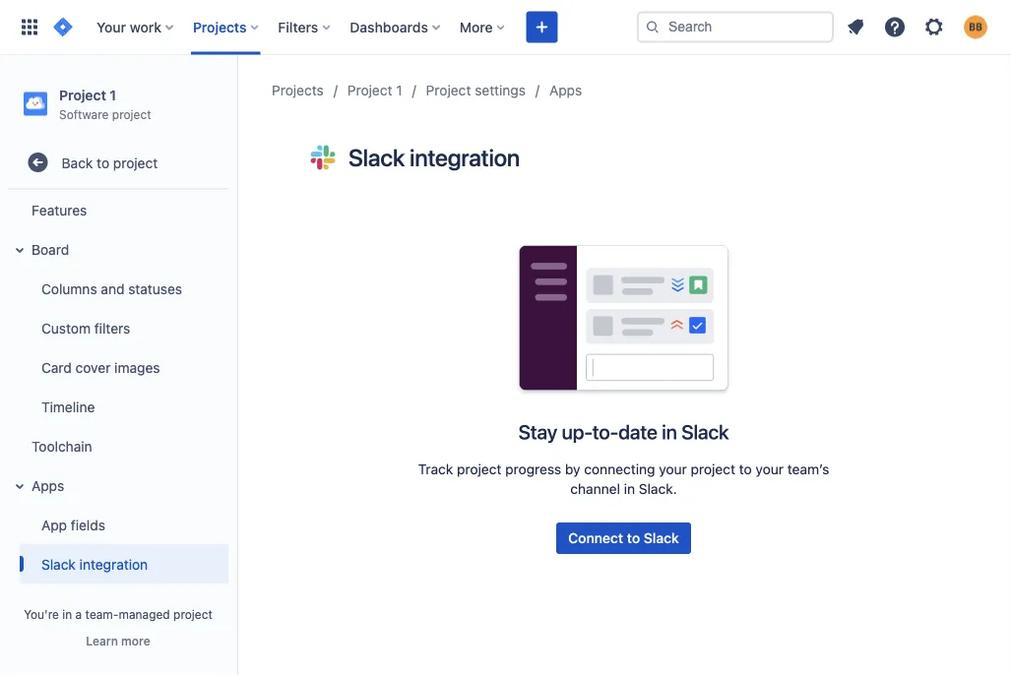 Task type: locate. For each thing, give the bounding box(es) containing it.
your profile and settings image
[[964, 15, 988, 39]]

expand image inside apps button
[[8, 475, 32, 498]]

group
[[4, 0, 228, 590]]

your
[[96, 19, 126, 35]]

1 expand image from the top
[[8, 238, 32, 262]]

cover
[[75, 359, 111, 375]]

project 1
[[347, 82, 402, 98]]

0 horizontal spatial project
[[59, 87, 106, 103]]

1 inside project 1 software project
[[110, 87, 116, 103]]

apps right settings
[[549, 82, 582, 98]]

expand image for board
[[8, 238, 32, 262]]

apps
[[549, 82, 582, 98], [32, 477, 64, 494]]

learn
[[86, 634, 118, 648]]

images
[[114, 359, 160, 375]]

0 horizontal spatial 1
[[110, 87, 116, 103]]

0 horizontal spatial projects
[[193, 19, 247, 35]]

expand image
[[8, 238, 32, 262], [8, 475, 32, 498]]

2 expand image from the top
[[8, 475, 32, 498]]

slack
[[41, 556, 76, 572]]

back
[[62, 154, 93, 171]]

projects button
[[187, 11, 266, 43]]

project settings
[[426, 82, 526, 98]]

1 vertical spatial apps
[[32, 477, 64, 494]]

jira software image
[[51, 15, 75, 39]]

projects right sidebar navigation icon
[[272, 82, 324, 98]]

dashboards button
[[344, 11, 448, 43]]

1 horizontal spatial project
[[347, 82, 392, 98]]

expand image inside "board" button
[[8, 238, 32, 262]]

apps up app
[[32, 477, 64, 494]]

project settings link
[[426, 79, 526, 102]]

project right to
[[113, 154, 158, 171]]

board button
[[8, 230, 228, 269]]

1
[[396, 82, 402, 98], [110, 87, 116, 103]]

columns and statuses
[[41, 280, 182, 297]]

banner
[[0, 0, 1011, 55]]

more
[[460, 19, 493, 35]]

features
[[32, 202, 87, 218]]

1 horizontal spatial 1
[[396, 82, 402, 98]]

project
[[112, 107, 151, 121], [113, 154, 158, 171], [173, 608, 213, 621]]

toolchain
[[32, 438, 92, 454]]

project
[[347, 82, 392, 98], [426, 82, 471, 98], [59, 87, 106, 103]]

statuses
[[128, 280, 182, 297]]

project inside project 1 software project
[[112, 107, 151, 121]]

project inside project 1 software project
[[59, 87, 106, 103]]

more button
[[454, 11, 513, 43]]

0 vertical spatial apps
[[549, 82, 582, 98]]

expand image for apps
[[8, 475, 32, 498]]

slack integration
[[41, 556, 148, 572]]

1 vertical spatial project
[[113, 154, 158, 171]]

custom
[[41, 320, 91, 336]]

a
[[75, 608, 82, 621]]

1 horizontal spatial projects
[[272, 82, 324, 98]]

project down dashboards
[[347, 82, 392, 98]]

2 horizontal spatial project
[[426, 82, 471, 98]]

1 for project 1 software project
[[110, 87, 116, 103]]

apps inside button
[[32, 477, 64, 494]]

banner containing your work
[[0, 0, 1011, 55]]

project up software
[[59, 87, 106, 103]]

columns and statuses link
[[20, 269, 228, 308]]

1 down the dashboards popup button
[[396, 82, 402, 98]]

0 vertical spatial projects
[[193, 19, 247, 35]]

project 1 software project
[[59, 87, 151, 121]]

1 vertical spatial projects
[[272, 82, 324, 98]]

card cover images link
[[20, 348, 228, 387]]

projects
[[193, 19, 247, 35], [272, 82, 324, 98]]

slack integration link
[[20, 545, 228, 584]]

expand image down toolchain
[[8, 475, 32, 498]]

team-
[[85, 608, 119, 621]]

projects up sidebar navigation icon
[[193, 19, 247, 35]]

1 horizontal spatial apps
[[549, 82, 582, 98]]

1 for project 1
[[396, 82, 402, 98]]

card
[[41, 359, 72, 375]]

1 up back to project
[[110, 87, 116, 103]]

project right software
[[112, 107, 151, 121]]

features link
[[8, 190, 228, 230]]

learn more button
[[86, 633, 150, 649]]

your work button
[[91, 11, 181, 43]]

project left settings
[[426, 82, 471, 98]]

learn more
[[86, 634, 150, 648]]

0 vertical spatial expand image
[[8, 238, 32, 262]]

projects inside popup button
[[193, 19, 247, 35]]

0 horizontal spatial apps
[[32, 477, 64, 494]]

back to project
[[62, 154, 158, 171]]

appswitcher icon image
[[18, 15, 41, 39]]

1 vertical spatial expand image
[[8, 475, 32, 498]]

0 vertical spatial project
[[112, 107, 151, 121]]

project 1 link
[[347, 79, 402, 102]]

expand image down features
[[8, 238, 32, 262]]

timeline link
[[20, 387, 228, 427]]

project right managed
[[173, 608, 213, 621]]

help image
[[883, 15, 907, 39]]

notifications image
[[844, 15, 867, 39]]

your work
[[96, 19, 161, 35]]



Task type: describe. For each thing, give the bounding box(es) containing it.
primary element
[[12, 0, 637, 55]]

settings image
[[923, 15, 946, 39]]

app fields
[[41, 517, 105, 533]]

board
[[32, 241, 69, 257]]

projects for 'projects' "link"
[[272, 82, 324, 98]]

app fields link
[[20, 505, 228, 545]]

Search field
[[637, 11, 834, 43]]

filters
[[94, 320, 130, 336]]

you're
[[24, 608, 59, 621]]

card cover images
[[41, 359, 160, 375]]

back to project link
[[8, 143, 228, 182]]

and
[[101, 280, 125, 297]]

more
[[121, 634, 150, 648]]

custom filters
[[41, 320, 130, 336]]

group containing features
[[4, 0, 228, 590]]

fields
[[71, 517, 105, 533]]

project for project settings
[[426, 82, 471, 98]]

you're in a team-managed project
[[24, 608, 213, 621]]

search image
[[645, 19, 661, 35]]

integration
[[79, 556, 148, 572]]

sidebar navigation image
[[215, 79, 258, 118]]

in
[[62, 608, 72, 621]]

projects for the projects popup button
[[193, 19, 247, 35]]

filters button
[[272, 11, 338, 43]]

custom filters link
[[20, 308, 228, 348]]

timeline
[[41, 399, 95, 415]]

projects link
[[272, 79, 324, 102]]

project for project 1
[[347, 82, 392, 98]]

create image
[[530, 15, 554, 39]]

2 vertical spatial project
[[173, 608, 213, 621]]

apps link
[[549, 79, 582, 102]]

app
[[41, 517, 67, 533]]

jira software image
[[51, 15, 75, 39]]

dashboards
[[350, 19, 428, 35]]

columns
[[41, 280, 97, 297]]

to
[[97, 154, 109, 171]]

managed
[[119, 608, 170, 621]]

work
[[130, 19, 161, 35]]

software
[[59, 107, 109, 121]]

apps button
[[8, 466, 228, 505]]

toolchain link
[[8, 427, 228, 466]]

filters
[[278, 19, 318, 35]]

settings
[[475, 82, 526, 98]]



Task type: vqa. For each thing, say whether or not it's contained in the screenshot.
Projects within POPUP BUTTON
yes



